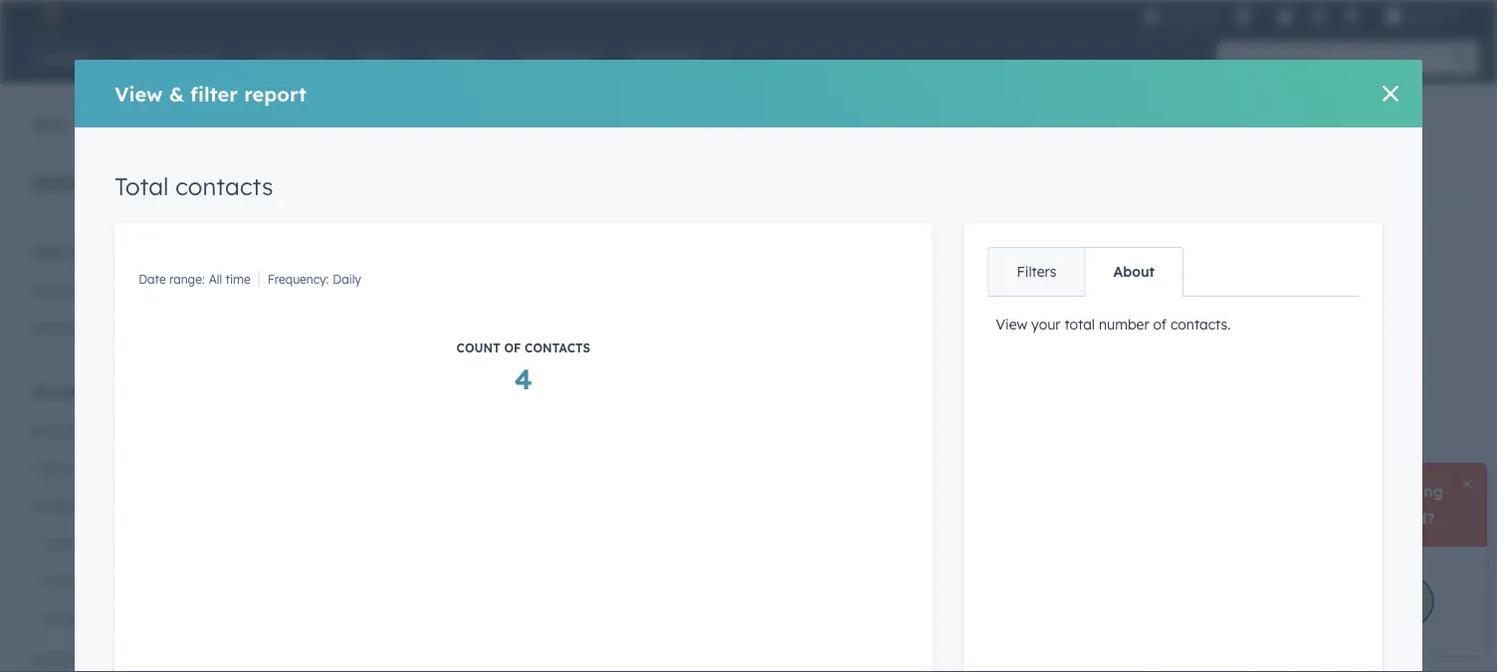 Task type: locate. For each thing, give the bounding box(es) containing it.
menu containing apple
[[1141, 0, 1474, 32]]

view up unsubscribed contacts
[[996, 316, 1028, 333]]

your right the status
[[603, 260, 632, 277]]

0 vertical spatial view
[[115, 81, 163, 106]]

settings link
[[1307, 5, 1331, 26]]

0 vertical spatial data
[[290, 106, 346, 135]]

1 vertical spatial your
[[1032, 316, 1061, 333]]

0 horizontal spatial your
[[603, 260, 632, 277]]

range: left all
[[169, 272, 205, 287]]

private apps link
[[20, 562, 223, 600]]

notifications
[[32, 319, 117, 337]]

data for data privacy & consent
[[290, 106, 346, 135]]

0 horizontal spatial total
[[115, 171, 169, 201]]

4
[[515, 361, 533, 396]]

&
[[169, 81, 184, 106], [442, 106, 459, 135], [73, 459, 83, 476]]

preferences
[[73, 242, 167, 261]]

& for teams
[[73, 459, 83, 476]]

0 vertical spatial apps
[[118, 534, 152, 552]]

marketplaces button
[[1223, 0, 1265, 32]]

unsubscribed contacts
[[907, 362, 1134, 386]]

1 vertical spatial account
[[32, 421, 85, 438]]

your preferences element
[[20, 241, 223, 347]]

of right the status
[[585, 260, 599, 277]]

apps inside private apps link
[[94, 572, 127, 590]]

communication
[[435, 260, 537, 277]]

data privacy & consent
[[290, 106, 558, 135]]

range:
[[169, 272, 205, 287], [938, 415, 973, 430]]

apps inside connected apps link
[[118, 534, 152, 552]]

range: for date range: all time
[[169, 272, 205, 287]]

contacts inside 4 dialog
[[176, 171, 273, 201]]

provider
[[137, 610, 191, 627]]

navigation
[[290, 151, 818, 201]]

range: inside 4 dialog
[[169, 272, 205, 287]]

your inside 4 dialog
[[1032, 316, 1061, 333]]

1 horizontal spatial view
[[290, 260, 321, 277]]

account setup element
[[20, 380, 223, 672]]

& left filter
[[169, 81, 184, 106]]

2 horizontal spatial of
[[1154, 316, 1167, 333]]

0 horizontal spatial range:
[[169, 272, 205, 287]]

1 horizontal spatial contacts.
[[1171, 316, 1231, 333]]

frequency:
[[268, 272, 329, 287]]

1 data from the top
[[290, 106, 346, 135]]

contacts down "count"
[[379, 362, 465, 386]]

privacy
[[353, 106, 435, 135], [345, 216, 420, 241]]

account for account defaults
[[32, 421, 85, 438]]

date for date range: all time
[[139, 272, 166, 287]]

& inside 4 dialog
[[169, 81, 184, 106]]

your left total
[[1032, 316, 1061, 333]]

marketplaces image
[[1235, 9, 1253, 27]]

close image
[[1383, 86, 1399, 102]]

marketplace
[[32, 652, 113, 669]]

1 vertical spatial data
[[290, 216, 339, 241]]

1 horizontal spatial range:
[[938, 415, 973, 430]]

unsubscribed
[[907, 362, 1043, 386]]

search button
[[1446, 42, 1480, 76]]

0 horizontal spatial contacts
[[176, 171, 273, 201]]

total
[[115, 171, 169, 201], [324, 362, 373, 386]]

filters
[[1017, 263, 1057, 280]]

apple
[[1407, 7, 1442, 24]]

total contacts
[[115, 171, 273, 201], [324, 362, 465, 386]]

0 vertical spatial privacy
[[353, 106, 435, 135]]

time
[[226, 272, 251, 287]]

filter
[[190, 81, 238, 106]]

contacts down total
[[1049, 362, 1134, 386]]

private apps
[[44, 572, 127, 590]]

total up preferences
[[115, 171, 169, 201]]

2 vertical spatial of
[[504, 341, 521, 356]]

contacts
[[525, 341, 591, 356]]

your
[[603, 260, 632, 277], [1032, 316, 1061, 333]]

of right number
[[1154, 316, 1167, 333]]

connected apps
[[44, 534, 152, 552]]

1 vertical spatial total
[[324, 362, 373, 386]]

0 vertical spatial total contacts
[[115, 171, 273, 201]]

date inside 4 dialog
[[139, 272, 166, 287]]

menu
[[1141, 0, 1474, 32]]

data privacy dashboard
[[290, 216, 536, 241]]

& left consent
[[442, 106, 459, 135]]

total down daily
[[324, 362, 373, 386]]

0 horizontal spatial total contacts
[[115, 171, 273, 201]]

total contacts down "count"
[[324, 362, 465, 386]]

1 horizontal spatial total contacts
[[324, 362, 465, 386]]

1 vertical spatial view
[[290, 260, 321, 277]]

contacts
[[176, 171, 273, 201], [379, 362, 465, 386], [1049, 362, 1134, 386]]

0 horizontal spatial view
[[115, 81, 163, 106]]

date range: all time
[[139, 272, 251, 287]]

1 vertical spatial apps
[[94, 572, 127, 590]]

consent
[[350, 260, 402, 277]]

apps for connected apps
[[118, 534, 152, 552]]

0 vertical spatial contacts.
[[636, 260, 696, 277]]

general link
[[20, 271, 223, 309]]

1 horizontal spatial &
[[169, 81, 184, 106]]

1 vertical spatial date
[[907, 415, 935, 430]]

your preferences
[[32, 242, 167, 261]]

contacts down filter
[[176, 171, 273, 201]]

tab list containing filters
[[988, 247, 1184, 297]]

total contacts up date range: all time on the top of page
[[115, 171, 273, 201]]

filters link
[[989, 248, 1085, 296]]

0 horizontal spatial date
[[139, 272, 166, 287]]

account up account defaults
[[32, 381, 96, 401]]

total inside 4 dialog
[[115, 171, 169, 201]]

0 vertical spatial date
[[139, 272, 166, 287]]

2 horizontal spatial view
[[996, 316, 1028, 333]]

teams
[[86, 459, 129, 476]]

account for account setup
[[32, 381, 96, 401]]

apps down 'integrations' button
[[118, 534, 152, 552]]

dashboard
[[426, 216, 536, 241]]

data
[[290, 106, 346, 135], [290, 216, 339, 241]]

account
[[32, 381, 96, 401], [32, 421, 85, 438]]

email
[[44, 610, 80, 627]]

date for date range:
[[907, 415, 935, 430]]

2 vertical spatial view
[[996, 316, 1028, 333]]

of inside count of contacts 4
[[504, 341, 521, 356]]

apps
[[118, 534, 152, 552], [94, 572, 127, 590]]

0 vertical spatial total
[[115, 171, 169, 201]]

0 vertical spatial range:
[[169, 272, 205, 287]]

1 vertical spatial range:
[[938, 415, 973, 430]]

0 horizontal spatial contacts.
[[636, 260, 696, 277]]

0 horizontal spatial of
[[504, 341, 521, 356]]

of up 4 button
[[504, 341, 521, 356]]

& inside account setup element
[[73, 459, 83, 476]]

contacts.
[[636, 260, 696, 277], [1171, 316, 1231, 333]]

1 account from the top
[[32, 381, 96, 401]]

& right users
[[73, 459, 83, 476]]

2 account from the top
[[32, 421, 85, 438]]

0 vertical spatial your
[[603, 260, 632, 277]]

view your total number of contacts.
[[996, 316, 1231, 333]]

report
[[244, 81, 307, 106]]

0 horizontal spatial &
[[73, 459, 83, 476]]

data for data privacy dashboard
[[290, 216, 339, 241]]

contacts. inside 4 dialog
[[1171, 316, 1231, 333]]

of
[[585, 260, 599, 277], [1154, 316, 1167, 333], [504, 341, 521, 356]]

hubspot image
[[36, 4, 60, 28]]

1 horizontal spatial date
[[907, 415, 935, 430]]

actions
[[1368, 364, 1419, 382]]

integrations button
[[20, 486, 223, 524]]

date down unsubscribed
[[907, 415, 935, 430]]

privacy for &
[[353, 106, 435, 135]]

range: down unsubscribed
[[938, 415, 973, 430]]

private
[[44, 572, 90, 590]]

view left filter
[[115, 81, 163, 106]]

date
[[139, 272, 166, 287], [907, 415, 935, 430]]

view left "the"
[[290, 260, 321, 277]]

integrations
[[32, 496, 113, 514]]

1 vertical spatial of
[[1154, 316, 1167, 333]]

frequency: daily
[[268, 272, 361, 287]]

date down preferences
[[139, 272, 166, 287]]

0 vertical spatial account
[[32, 381, 96, 401]]

1 horizontal spatial contacts
[[379, 362, 465, 386]]

account up users
[[32, 421, 85, 438]]

tab list
[[988, 247, 1184, 297]]

apps up service
[[94, 572, 127, 590]]

2 data from the top
[[290, 216, 339, 241]]

view
[[115, 81, 163, 106], [290, 260, 321, 277], [996, 316, 1028, 333]]

1 horizontal spatial your
[[1032, 316, 1061, 333]]

email service provider
[[44, 610, 191, 627]]

1 horizontal spatial of
[[585, 260, 599, 277]]

1 vertical spatial privacy
[[345, 216, 420, 241]]

email service provider link
[[20, 600, 223, 638]]

1 vertical spatial contacts.
[[1171, 316, 1231, 333]]



Task type: describe. For each thing, give the bounding box(es) containing it.
apple button
[[1373, 0, 1472, 32]]

account setup
[[32, 381, 147, 401]]

notifications link
[[20, 309, 223, 347]]

status
[[541, 260, 581, 277]]

0 vertical spatial of
[[585, 260, 599, 277]]

search image
[[1456, 52, 1470, 66]]

number
[[1099, 316, 1150, 333]]

consent
[[466, 106, 558, 135]]

hubspot link
[[24, 4, 75, 28]]

tab list inside 4 dialog
[[988, 247, 1184, 297]]

4 button
[[515, 360, 533, 397]]

setup
[[101, 381, 147, 401]]

notifications button
[[1335, 0, 1369, 32]]

account defaults
[[32, 421, 144, 438]]

connected apps link
[[20, 524, 223, 562]]

upgrade
[[1165, 9, 1219, 25]]

downloads
[[117, 652, 190, 669]]

count
[[457, 341, 501, 356]]

privacy for dashboard
[[345, 216, 420, 241]]

settings image
[[1310, 8, 1328, 26]]

total contacts inside 4 dialog
[[115, 171, 273, 201]]

connected
[[44, 534, 115, 552]]

actions button
[[1368, 360, 1433, 387]]

range: for date range:
[[938, 415, 973, 430]]

upgrade image
[[1143, 8, 1161, 26]]

1 vertical spatial total contacts
[[324, 362, 465, 386]]

users & teams
[[32, 459, 129, 476]]

account defaults link
[[20, 411, 223, 449]]

Search HubSpot search field
[[1218, 42, 1462, 76]]

count of contacts 4
[[457, 341, 591, 396]]

settings
[[32, 170, 113, 195]]

back
[[33, 116, 68, 133]]

apps for private apps
[[94, 572, 127, 590]]

4 dialog
[[75, 60, 1423, 672]]

your
[[32, 242, 69, 261]]

date range:
[[907, 415, 973, 430]]

daily
[[333, 272, 361, 287]]

view for view the consent and communication status of your contacts.
[[290, 260, 321, 277]]

1 horizontal spatial total
[[324, 362, 373, 386]]

defaults
[[89, 421, 144, 438]]

marketplace downloads
[[32, 652, 190, 669]]

view for view your total number of contacts.
[[996, 316, 1028, 333]]

total
[[1065, 316, 1095, 333]]

2 horizontal spatial contacts
[[1049, 362, 1134, 386]]

users
[[32, 459, 69, 476]]

help button
[[1269, 0, 1303, 32]]

back link
[[0, 106, 81, 145]]

users & teams link
[[20, 449, 223, 486]]

bob builder image
[[1385, 7, 1403, 25]]

about
[[1114, 263, 1155, 280]]

general
[[32, 281, 83, 299]]

the
[[325, 260, 346, 277]]

view for view & filter report
[[115, 81, 163, 106]]

about link
[[1085, 248, 1183, 296]]

view the consent and communication status of your contacts.
[[290, 260, 696, 277]]

marketplace downloads link
[[20, 642, 223, 672]]

service
[[84, 610, 133, 627]]

all
[[209, 272, 222, 287]]

and
[[406, 260, 431, 277]]

& for filter
[[169, 81, 184, 106]]

view & filter report
[[115, 81, 307, 106]]

2 horizontal spatial &
[[442, 106, 459, 135]]

help image
[[1277, 9, 1295, 27]]

notifications image
[[1343, 9, 1361, 27]]



Task type: vqa. For each thing, say whether or not it's contained in the screenshot.
Apple popup button on the right top of page
yes



